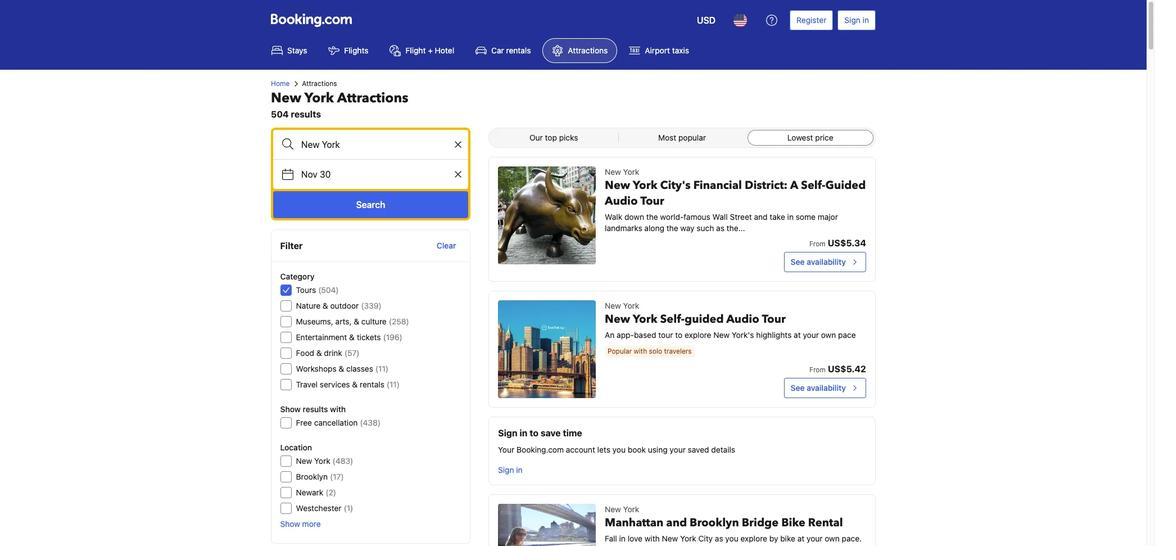 Task type: locate. For each thing, give the bounding box(es) containing it.
sign in link
[[838, 10, 876, 30], [494, 460, 527, 480]]

see availability for us$5.42
[[791, 383, 847, 393]]

0 vertical spatial availability
[[807, 257, 847, 267]]

1 horizontal spatial explore
[[741, 534, 768, 543]]

1 vertical spatial see
[[791, 383, 805, 393]]

own down rental
[[825, 534, 840, 543]]

workshops & classes (11)
[[296, 364, 389, 374]]

2 see availability from the top
[[791, 383, 847, 393]]

attractions inside attractions "link"
[[568, 46, 608, 55]]

1 vertical spatial brooklyn
[[690, 515, 740, 530]]

0 horizontal spatial and
[[667, 515, 687, 530]]

results up free
[[303, 404, 328, 414]]

audio up walk
[[605, 194, 638, 209]]

pace.
[[842, 534, 862, 543]]

see availability down from us$5.42
[[791, 383, 847, 393]]

you right city
[[726, 534, 739, 543]]

along
[[645, 223, 665, 233]]

2 vertical spatial attractions
[[337, 89, 409, 107]]

0 horizontal spatial sign in
[[498, 465, 523, 475]]

bridge
[[742, 515, 779, 530]]

1 vertical spatial the
[[667, 223, 679, 233]]

from down major
[[810, 240, 826, 248]]

0 vertical spatial with
[[634, 347, 648, 356]]

way
[[681, 223, 695, 233]]

0 vertical spatial tour
[[641, 194, 665, 209]]

in inside new york new york city's financial district: a self-guided audio tour walk down the world-famous wall street and take in some major landmarks along the way such as the...
[[788, 212, 794, 222]]

york up manhattan
[[624, 505, 640, 514]]

top
[[545, 133, 557, 142]]

as right city
[[715, 534, 724, 543]]

Where are you going? search field
[[273, 130, 469, 159]]

1 vertical spatial own
[[825, 534, 840, 543]]

your booking.com account lets you book using your saved details
[[498, 445, 736, 455]]

1 vertical spatial see availability
[[791, 383, 847, 393]]

food
[[296, 348, 315, 358]]

brooklyn up city
[[690, 515, 740, 530]]

own
[[822, 330, 837, 340], [825, 534, 840, 543]]

brooklyn (17)
[[296, 472, 344, 482]]

a
[[791, 178, 799, 193]]

explore inside new york new york self-guided audio tour an app-based tour to explore new york's highlights at your own pace
[[685, 330, 712, 340]]

1 vertical spatial with
[[331, 404, 346, 414]]

availability
[[807, 257, 847, 267], [807, 383, 847, 393]]

lowest
[[788, 133, 814, 142]]

1 vertical spatial self-
[[661, 312, 685, 327]]

your right using
[[670, 445, 686, 455]]

york up based
[[633, 312, 658, 327]]

1 vertical spatial you
[[726, 534, 739, 543]]

0 vertical spatial explore
[[685, 330, 712, 340]]

nov 30
[[302, 169, 331, 179]]

from inside from us$5.42
[[810, 366, 826, 374]]

in down booking.com
[[517, 465, 523, 475]]

sign in link right register link
[[838, 10, 876, 30]]

to inside new york new york self-guided audio tour an app-based tour to explore new york's highlights at your own pace
[[676, 330, 683, 340]]

0 vertical spatial your
[[804, 330, 820, 340]]

an
[[605, 330, 615, 340]]

results
[[291, 109, 321, 119], [303, 404, 328, 414]]

and left take
[[755, 212, 768, 222]]

504
[[271, 109, 289, 119]]

rental
[[809, 515, 844, 530]]

0 horizontal spatial to
[[530, 428, 539, 438]]

1 vertical spatial at
[[798, 534, 805, 543]]

self- up tour at right bottom
[[661, 312, 685, 327]]

& up travel services & rentals (11)
[[339, 364, 345, 374]]

0 vertical spatial see availability
[[791, 257, 847, 267]]

0 horizontal spatial explore
[[685, 330, 712, 340]]

westchester
[[296, 503, 342, 513]]

and up manhattan...
[[667, 515, 687, 530]]

attractions inside new york attractions 504 results
[[337, 89, 409, 107]]

york right home 'link'
[[305, 89, 334, 107]]

1 vertical spatial (11)
[[387, 380, 400, 389]]

filter
[[281, 241, 303, 251]]

1 vertical spatial sign in
[[498, 465, 523, 475]]

0 vertical spatial results
[[291, 109, 321, 119]]

0 vertical spatial audio
[[605, 194, 638, 209]]

own inside new york manhattan and brooklyn bridge bike rental fall in love with new york city as you explore by bike at your own pace. discover lower manhattan...
[[825, 534, 840, 543]]

our
[[530, 133, 543, 142]]

self- inside new york new york self-guided audio tour an app-based tour to explore new york's highlights at your own pace
[[661, 312, 685, 327]]

sign in right "register"
[[845, 15, 870, 25]]

york up app-
[[624, 301, 640, 311]]

0 horizontal spatial sign in link
[[494, 460, 527, 480]]

and
[[755, 212, 768, 222], [667, 515, 687, 530]]

0 horizontal spatial brooklyn
[[296, 472, 328, 482]]

at right bike
[[798, 534, 805, 543]]

show more
[[281, 519, 321, 529]]

2 vertical spatial sign
[[498, 465, 514, 475]]

1 horizontal spatial you
[[726, 534, 739, 543]]

0 vertical spatial attractions
[[568, 46, 608, 55]]

audio
[[605, 194, 638, 209], [727, 312, 760, 327]]

2 vertical spatial with
[[645, 534, 660, 543]]

the
[[647, 212, 659, 222], [667, 223, 679, 233]]

self- right a
[[802, 178, 826, 193]]

availability for us$5.42
[[807, 383, 847, 393]]

from left us$5.42
[[810, 366, 826, 374]]

and inside new york new york city's financial district: a self-guided audio tour walk down the world-famous wall street and take in some major landmarks along the way such as the...
[[755, 212, 768, 222]]

0 vertical spatial rentals
[[507, 46, 531, 55]]

manhattan and brooklyn bridge bike rental image
[[498, 504, 596, 546]]

services
[[320, 380, 351, 389]]

pace
[[839, 330, 856, 340]]

with
[[634, 347, 648, 356], [331, 404, 346, 414], [645, 534, 660, 543]]

1 horizontal spatial brooklyn
[[690, 515, 740, 530]]

0 vertical spatial and
[[755, 212, 768, 222]]

audio inside new york new york self-guided audio tour an app-based tour to explore new york's highlights at your own pace
[[727, 312, 760, 327]]

2 availability from the top
[[807, 383, 847, 393]]

1 vertical spatial and
[[667, 515, 687, 530]]

as down the wall
[[717, 223, 725, 233]]

york inside new york attractions 504 results
[[305, 89, 334, 107]]

& up (57)
[[350, 332, 355, 342]]

search button
[[273, 191, 469, 218]]

new inside new york attractions 504 results
[[271, 89, 302, 107]]

in inside new york manhattan and brooklyn bridge bike rental fall in love with new york city as you explore by bike at your own pace. discover lower manhattan...
[[620, 534, 626, 543]]

show up free
[[281, 404, 301, 414]]

(11)
[[376, 364, 389, 374], [387, 380, 400, 389]]

as
[[717, 223, 725, 233], [715, 534, 724, 543]]

museums,
[[296, 317, 334, 326]]

0 horizontal spatial audio
[[605, 194, 638, 209]]

tour up the down
[[641, 194, 665, 209]]

you inside new york manhattan and brooklyn bridge bike rental fall in love with new york city as you explore by bike at your own pace. discover lower manhattan...
[[726, 534, 739, 543]]

with left "solo" at the bottom
[[634, 347, 648, 356]]

0 vertical spatial own
[[822, 330, 837, 340]]

sign right "register"
[[845, 15, 861, 25]]

show for show more
[[281, 519, 301, 529]]

bike
[[782, 515, 806, 530]]

1 horizontal spatial rentals
[[507, 46, 531, 55]]

results inside new york attractions 504 results
[[291, 109, 321, 119]]

your inside new york new york self-guided audio tour an app-based tour to explore new york's highlights at your own pace
[[804, 330, 820, 340]]

westchester (1)
[[296, 503, 354, 513]]

1 horizontal spatial tour
[[762, 312, 786, 327]]

1 vertical spatial explore
[[741, 534, 768, 543]]

in right take
[[788, 212, 794, 222]]

new york attractions 504 results
[[271, 89, 409, 119]]

& for classes
[[339, 364, 345, 374]]

lowest price
[[788, 133, 834, 142]]

with up free cancellation (438)
[[331, 404, 346, 414]]

1 see availability from the top
[[791, 257, 847, 267]]

sign in for the bottom sign in 'link'
[[498, 465, 523, 475]]

audio up york's
[[727, 312, 760, 327]]

in up booking.com
[[520, 428, 528, 438]]

from inside from us$5.34
[[810, 240, 826, 248]]

from us$5.42
[[810, 364, 867, 374]]

show inside button
[[281, 519, 301, 529]]

time
[[563, 428, 583, 438]]

new
[[271, 89, 302, 107], [605, 167, 621, 177], [605, 178, 631, 193], [605, 301, 621, 311], [605, 312, 631, 327], [714, 330, 730, 340], [296, 456, 313, 466], [605, 505, 621, 514], [662, 534, 679, 543]]

1 horizontal spatial to
[[676, 330, 683, 340]]

0 vertical spatial as
[[717, 223, 725, 233]]

booking.com image
[[271, 14, 352, 27]]

more
[[303, 519, 321, 529]]

0 vertical spatial brooklyn
[[296, 472, 328, 482]]

to left save
[[530, 428, 539, 438]]

our top picks
[[530, 133, 579, 142]]

0 horizontal spatial rentals
[[360, 380, 385, 389]]

availability down from us$5.34
[[807, 257, 847, 267]]

rentals right 'car'
[[507, 46, 531, 55]]

explore down guided at the bottom right of page
[[685, 330, 712, 340]]

0 vertical spatial to
[[676, 330, 683, 340]]

you right the lets
[[613, 445, 626, 455]]

tour
[[641, 194, 665, 209], [762, 312, 786, 327]]

0 horizontal spatial you
[[613, 445, 626, 455]]

1 show from the top
[[281, 404, 301, 414]]

availability down from us$5.42
[[807, 383, 847, 393]]

1 vertical spatial show
[[281, 519, 301, 529]]

stays link
[[262, 38, 317, 63]]

lower
[[639, 545, 661, 546]]

own inside new york new york self-guided audio tour an app-based tour to explore new york's highlights at your own pace
[[822, 330, 837, 340]]

1 vertical spatial from
[[810, 366, 826, 374]]

0 vertical spatial see
[[791, 257, 805, 267]]

car rentals link
[[466, 38, 541, 63]]

(11) down (196)
[[387, 380, 400, 389]]

brooklyn inside new york manhattan and brooklyn bridge bike rental fall in love with new york city as you explore by bike at your own pace. discover lower manhattan...
[[690, 515, 740, 530]]

self- inside new york new york city's financial district: a self-guided audio tour walk down the world-famous wall street and take in some major landmarks along the way such as the...
[[802, 178, 826, 193]]

0 horizontal spatial self-
[[661, 312, 685, 327]]

show more button
[[281, 519, 321, 530]]

your left pace
[[804, 330, 820, 340]]

0 vertical spatial you
[[613, 445, 626, 455]]

tours
[[296, 285, 317, 295]]

cancellation
[[315, 418, 358, 428]]

0 vertical spatial show
[[281, 404, 301, 414]]

attractions
[[568, 46, 608, 55], [302, 79, 337, 88], [337, 89, 409, 107]]

explore down bridge
[[741, 534, 768, 543]]

york up manhattan...
[[681, 534, 697, 543]]

airport taxis link
[[620, 38, 699, 63]]

0 vertical spatial sign
[[845, 15, 861, 25]]

(504)
[[319, 285, 339, 295]]

0 horizontal spatial tour
[[641, 194, 665, 209]]

rentals
[[507, 46, 531, 55], [360, 380, 385, 389]]

0 vertical spatial from
[[810, 240, 826, 248]]

nature & outdoor (339)
[[296, 301, 382, 311]]

1 vertical spatial as
[[715, 534, 724, 543]]

1 vertical spatial sign in link
[[494, 460, 527, 480]]

1 vertical spatial availability
[[807, 383, 847, 393]]

new york city's financial district: a self-guided audio tour image
[[498, 167, 596, 264]]

0 vertical spatial (11)
[[376, 364, 389, 374]]

1 horizontal spatial and
[[755, 212, 768, 222]]

to
[[676, 330, 683, 340], [530, 428, 539, 438]]

sign
[[845, 15, 861, 25], [498, 428, 518, 438], [498, 465, 514, 475]]

0 vertical spatial the
[[647, 212, 659, 222]]

0 vertical spatial at
[[794, 330, 801, 340]]

home
[[271, 79, 290, 88]]

york left the city's
[[633, 178, 658, 193]]

tour up highlights
[[762, 312, 786, 327]]

0 vertical spatial sign in link
[[838, 10, 876, 30]]

at
[[794, 330, 801, 340], [798, 534, 805, 543]]

workshops
[[296, 364, 337, 374]]

1 vertical spatial tour
[[762, 312, 786, 327]]

2 show from the top
[[281, 519, 301, 529]]

1 horizontal spatial self-
[[802, 178, 826, 193]]

york up brooklyn (17)
[[315, 456, 331, 466]]

& down (504)
[[323, 301, 329, 311]]

self-
[[802, 178, 826, 193], [661, 312, 685, 327]]

clear button
[[433, 236, 461, 256]]

sign up your
[[498, 428, 518, 438]]

entertainment & tickets (196)
[[296, 332, 403, 342]]

newark (2)
[[296, 488, 337, 497]]

explore
[[685, 330, 712, 340], [741, 534, 768, 543]]

& right the arts,
[[354, 317, 360, 326]]

2 see from the top
[[791, 383, 805, 393]]

show left the more
[[281, 519, 301, 529]]

flight + hotel
[[406, 46, 455, 55]]

rentals down classes
[[360, 380, 385, 389]]

1 vertical spatial attractions
[[302, 79, 337, 88]]

sign down your
[[498, 465, 514, 475]]

1 availability from the top
[[807, 257, 847, 267]]

2 vertical spatial your
[[807, 534, 823, 543]]

1 horizontal spatial sign in
[[845, 15, 870, 25]]

0 vertical spatial self-
[[802, 178, 826, 193]]

at right highlights
[[794, 330, 801, 340]]

such
[[697, 223, 715, 233]]

sign in link down your
[[494, 460, 527, 480]]

0 vertical spatial sign in
[[845, 15, 870, 25]]

(11) right classes
[[376, 364, 389, 374]]

own left pace
[[822, 330, 837, 340]]

with up lower
[[645, 534, 660, 543]]

in
[[863, 15, 870, 25], [788, 212, 794, 222], [520, 428, 528, 438], [517, 465, 523, 475], [620, 534, 626, 543]]

brooklyn up newark
[[296, 472, 328, 482]]

(2)
[[326, 488, 337, 497]]

1 horizontal spatial audio
[[727, 312, 760, 327]]

tour inside new york new york self-guided audio tour an app-based tour to explore new york's highlights at your own pace
[[762, 312, 786, 327]]

your inside new york manhattan and brooklyn bridge bike rental fall in love with new york city as you explore by bike at your own pace. discover lower manhattan...
[[807, 534, 823, 543]]

popular
[[608, 347, 632, 356]]

your down rental
[[807, 534, 823, 543]]

sign in down your
[[498, 465, 523, 475]]

1 vertical spatial audio
[[727, 312, 760, 327]]

see availability down from us$5.34
[[791, 257, 847, 267]]

with inside new york manhattan and brooklyn bridge bike rental fall in love with new york city as you explore by bike at your own pace. discover lower manhattan...
[[645, 534, 660, 543]]

1 horizontal spatial sign in link
[[838, 10, 876, 30]]

the down world-
[[667, 223, 679, 233]]

show results with
[[281, 404, 346, 414]]

the up along
[[647, 212, 659, 222]]

category
[[281, 272, 315, 281]]

1 see from the top
[[791, 257, 805, 267]]

& left drink
[[317, 348, 322, 358]]

in up 'discover'
[[620, 534, 626, 543]]

1 vertical spatial rentals
[[360, 380, 385, 389]]

to right tour at right bottom
[[676, 330, 683, 340]]

results right 504
[[291, 109, 321, 119]]

attractions link
[[543, 38, 618, 63]]

flights link
[[319, 38, 378, 63]]



Task type: vqa. For each thing, say whether or not it's contained in the screenshot.
first States from right
no



Task type: describe. For each thing, give the bounding box(es) containing it.
as inside new york manhattan and brooklyn bridge bike rental fall in love with new york city as you explore by bike at your own pace. discover lower manhattan...
[[715, 534, 724, 543]]

tour
[[659, 330, 674, 340]]

sign for rightmost sign in 'link'
[[845, 15, 861, 25]]

(258)
[[389, 317, 410, 326]]

1 vertical spatial results
[[303, 404, 328, 414]]

home link
[[271, 79, 290, 89]]

down
[[625, 212, 645, 222]]

free
[[296, 418, 312, 428]]

popular with solo travelers
[[608, 347, 692, 356]]

(438)
[[360, 418, 381, 428]]

sign in for rightmost sign in 'link'
[[845, 15, 870, 25]]

sign for the bottom sign in 'link'
[[498, 465, 514, 475]]

at inside new york new york self-guided audio tour an app-based tour to explore new york's highlights at your own pace
[[794, 330, 801, 340]]

fall
[[605, 534, 618, 543]]

outdoor
[[331, 301, 359, 311]]

district:
[[745, 178, 788, 193]]

love
[[628, 534, 643, 543]]

free cancellation (438)
[[296, 418, 381, 428]]

york up the down
[[624, 167, 640, 177]]

clear
[[437, 241, 457, 250]]

see for us$5.34
[[791, 257, 805, 267]]

explore inside new york manhattan and brooklyn bridge bike rental fall in love with new york city as you explore by bike at your own pace. discover lower manhattan...
[[741, 534, 768, 543]]

new york (483)
[[296, 456, 354, 466]]

& for drink
[[317, 348, 322, 358]]

most popular
[[659, 133, 707, 142]]

manhattan...
[[663, 545, 708, 546]]

airport taxis
[[645, 46, 690, 55]]

stays
[[287, 46, 307, 55]]

see for us$5.42
[[791, 383, 805, 393]]

details
[[712, 445, 736, 455]]

entertainment
[[296, 332, 348, 342]]

booking.com
[[517, 445, 564, 455]]

see availability for us$5.34
[[791, 257, 847, 267]]

lets
[[598, 445, 611, 455]]

sign in to save time
[[498, 428, 583, 438]]

popular
[[679, 133, 707, 142]]

travel
[[296, 380, 318, 389]]

show for show results with
[[281, 404, 301, 414]]

travelers
[[665, 347, 692, 356]]

take
[[770, 212, 786, 222]]

as inside new york new york city's financial district: a self-guided audio tour walk down the world-famous wall street and take in some major landmarks along the way such as the...
[[717, 223, 725, 233]]

drink
[[325, 348, 343, 358]]

new york new york self-guided audio tour an app-based tour to explore new york's highlights at your own pace
[[605, 301, 856, 340]]

solo
[[649, 347, 663, 356]]

car rentals
[[492, 46, 531, 55]]

airport
[[645, 46, 671, 55]]

york's
[[732, 330, 755, 340]]

classes
[[347, 364, 374, 374]]

from for us$5.42
[[810, 366, 826, 374]]

guided
[[826, 178, 866, 193]]

bike
[[781, 534, 796, 543]]

1 vertical spatial to
[[530, 428, 539, 438]]

account
[[566, 445, 596, 455]]

register link
[[790, 10, 834, 30]]

wall
[[713, 212, 728, 222]]

discover
[[605, 545, 637, 546]]

search
[[356, 200, 386, 210]]

1 vertical spatial sign
[[498, 428, 518, 438]]

the...
[[727, 223, 746, 233]]

save
[[541, 428, 561, 438]]

famous
[[684, 212, 711, 222]]

(196)
[[384, 332, 403, 342]]

& for outdoor
[[323, 301, 329, 311]]

availability for us$5.34
[[807, 257, 847, 267]]

0 horizontal spatial the
[[647, 212, 659, 222]]

(483)
[[333, 456, 354, 466]]

street
[[730, 212, 753, 222]]

& down classes
[[353, 380, 358, 389]]

tours (504)
[[296, 285, 339, 295]]

travel services & rentals (11)
[[296, 380, 400, 389]]

culture
[[362, 317, 387, 326]]

audio inside new york new york city's financial district: a self-guided audio tour walk down the world-famous wall street and take in some major landmarks along the way such as the...
[[605, 194, 638, 209]]

financial
[[694, 178, 742, 193]]

1 vertical spatial your
[[670, 445, 686, 455]]

(17)
[[331, 472, 344, 482]]

in right "register"
[[863, 15, 870, 25]]

museums, arts, & culture (258)
[[296, 317, 410, 326]]

some
[[796, 212, 816, 222]]

tour inside new york new york city's financial district: a self-guided audio tour walk down the world-famous wall street and take in some major landmarks along the way such as the...
[[641, 194, 665, 209]]

most
[[659, 133, 677, 142]]

picks
[[560, 133, 579, 142]]

city
[[699, 534, 713, 543]]

new york self-guided audio tour image
[[498, 300, 596, 398]]

+
[[428, 46, 433, 55]]

location
[[281, 443, 313, 452]]

usd button
[[691, 7, 723, 34]]

app-
[[617, 330, 634, 340]]

guided
[[685, 312, 724, 327]]

and inside new york manhattan and brooklyn bridge bike rental fall in love with new york city as you explore by bike at your own pace. discover lower manhattan...
[[667, 515, 687, 530]]

1 horizontal spatial the
[[667, 223, 679, 233]]

usd
[[697, 15, 716, 25]]

(1)
[[344, 503, 354, 513]]

food & drink (57)
[[296, 348, 360, 358]]

car
[[492, 46, 504, 55]]

& for tickets
[[350, 332, 355, 342]]

flight
[[406, 46, 426, 55]]

flight + hotel link
[[381, 38, 464, 63]]

from for us$5.34
[[810, 240, 826, 248]]

new york manhattan and brooklyn bridge bike rental fall in love with new york city as you explore by bike at your own pace. discover lower manhattan...
[[605, 505, 862, 546]]

hotel
[[435, 46, 455, 55]]

flights
[[344, 46, 369, 55]]

based
[[634, 330, 657, 340]]

at inside new york manhattan and brooklyn bridge bike rental fall in love with new york city as you explore by bike at your own pace. discover lower manhattan...
[[798, 534, 805, 543]]

taxis
[[673, 46, 690, 55]]



